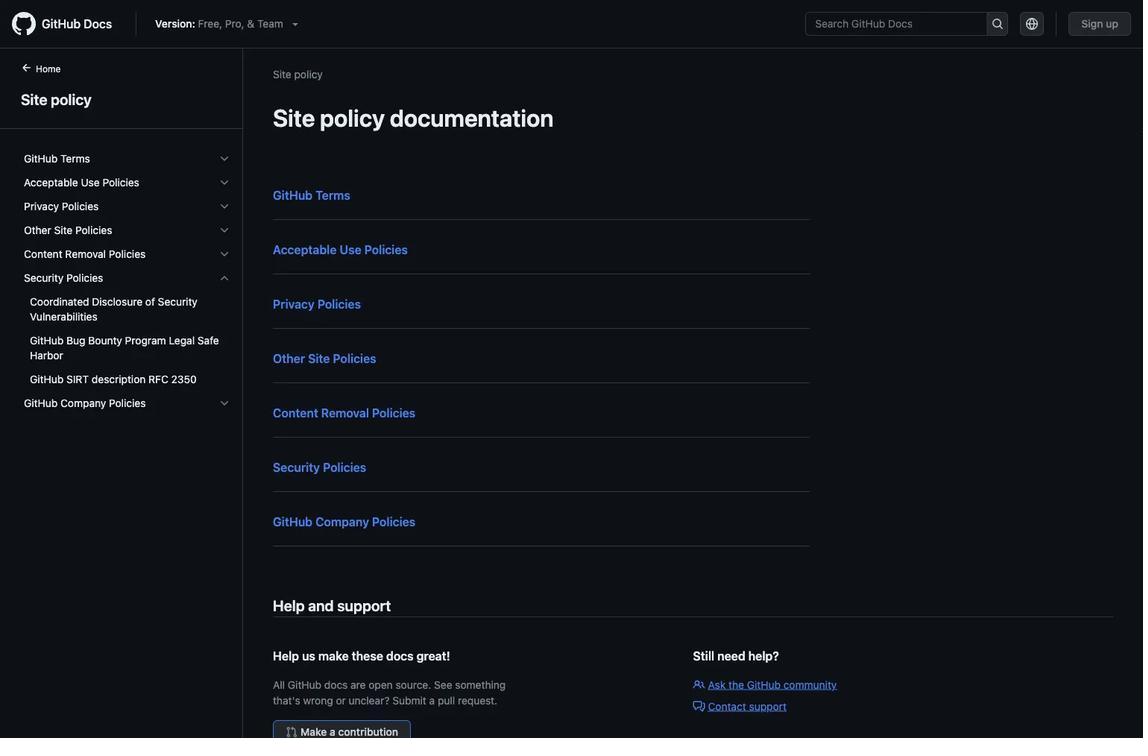 Task type: vqa. For each thing, say whether or not it's contained in the screenshot.
Get to the left
no



Task type: locate. For each thing, give the bounding box(es) containing it.
select language: current language is english image
[[1026, 18, 1038, 30]]

privacy policies up 'other site policies' link on the top left
[[273, 297, 361, 311]]

2 security policies element from the top
[[12, 290, 242, 391]]

great!
[[417, 649, 450, 663]]

0 horizontal spatial privacy policies
[[24, 200, 99, 213]]

privacy
[[24, 200, 59, 213], [273, 297, 315, 311]]

0 vertical spatial other site policies
[[24, 224, 112, 236]]

0 horizontal spatial terms
[[60, 152, 90, 165]]

1 vertical spatial acceptable
[[273, 243, 337, 257]]

github bug bounty program legal safe harbor link
[[18, 329, 236, 368]]

content removal policies button
[[18, 242, 236, 266]]

1 horizontal spatial support
[[749, 700, 787, 713]]

1 vertical spatial acceptable use policies
[[273, 243, 408, 257]]

other site policies down privacy policies dropdown button
[[24, 224, 112, 236]]

source.
[[396, 679, 431, 691]]

content removal policies inside dropdown button
[[24, 248, 146, 260]]

company down security policies link
[[316, 515, 369, 529]]

github company policies down sirt
[[24, 397, 146, 409]]

1 vertical spatial site policy link
[[18, 88, 224, 110]]

program
[[125, 334, 166, 347]]

github inside github bug bounty program legal safe harbor
[[30, 334, 64, 347]]

all
[[273, 679, 285, 691]]

0 vertical spatial privacy policies
[[24, 200, 99, 213]]

still
[[693, 649, 714, 663]]

use up privacy policies link at the left of page
[[340, 243, 361, 257]]

0 horizontal spatial use
[[81, 176, 100, 189]]

0 vertical spatial removal
[[65, 248, 106, 260]]

content removal policies down 'other site policies' link on the top left
[[273, 406, 416, 420]]

0 horizontal spatial acceptable use policies
[[24, 176, 139, 189]]

support right and
[[337, 597, 391, 614]]

removal inside content removal policies dropdown button
[[65, 248, 106, 260]]

use
[[81, 176, 100, 189], [340, 243, 361, 257]]

1 sc 9kayk9 0 image from the top
[[218, 177, 230, 189]]

0 horizontal spatial content
[[24, 248, 62, 260]]

1 horizontal spatial github company policies
[[273, 515, 416, 529]]

content removal policies
[[24, 248, 146, 260], [273, 406, 416, 420]]

5 sc 9kayk9 0 image from the top
[[218, 397, 230, 409]]

are
[[351, 679, 366, 691]]

sc 9kayk9 0 image inside other site policies dropdown button
[[218, 224, 230, 236]]

disclosure
[[92, 296, 142, 308]]

policy for site policy link to the left
[[51, 90, 92, 108]]

None search field
[[806, 12, 1008, 36]]

removal down other site policies dropdown button
[[65, 248, 106, 260]]

0 vertical spatial company
[[60, 397, 106, 409]]

and
[[308, 597, 334, 614]]

0 horizontal spatial github company policies
[[24, 397, 146, 409]]

github company policies link
[[273, 515, 416, 529]]

contact support link
[[693, 700, 787, 713]]

docs
[[386, 649, 414, 663], [324, 679, 348, 691]]

acceptable use policies up privacy policies link at the left of page
[[273, 243, 408, 257]]

github terms inside github terms dropdown button
[[24, 152, 90, 165]]

coordinated disclosure of security vulnerabilities
[[30, 296, 198, 323]]

0 vertical spatial acceptable use policies
[[24, 176, 139, 189]]

4 sc 9kayk9 0 image from the top
[[218, 272, 230, 284]]

1 horizontal spatial removal
[[321, 406, 369, 420]]

terms up acceptable use policies dropdown button
[[60, 152, 90, 165]]

sc 9kayk9 0 image for github terms
[[218, 153, 230, 165]]

up
[[1106, 18, 1119, 30]]

1 vertical spatial site policy
[[21, 90, 92, 108]]

privacy policies down acceptable use policies dropdown button
[[24, 200, 99, 213]]

site policy down home link
[[21, 90, 92, 108]]

sc 9kayk9 0 image inside github terms dropdown button
[[218, 153, 230, 165]]

0 vertical spatial other
[[24, 224, 51, 236]]

github terms
[[24, 152, 90, 165], [273, 188, 350, 202]]

github sirt description rfc 2350
[[30, 373, 197, 386]]

1 horizontal spatial content removal policies
[[273, 406, 416, 420]]

security up the coordinated
[[24, 272, 64, 284]]

0 horizontal spatial other site policies
[[24, 224, 112, 236]]

site policy element
[[0, 60, 243, 737]]

sign
[[1081, 18, 1103, 30]]

security up github company policies link at bottom left
[[273, 460, 320, 475]]

version:
[[155, 18, 195, 30]]

sc 9kayk9 0 image inside acceptable use policies dropdown button
[[218, 177, 230, 189]]

something
[[455, 679, 506, 691]]

support down ask the github community link
[[749, 700, 787, 713]]

1 horizontal spatial docs
[[386, 649, 414, 663]]

wrong
[[303, 694, 333, 707]]

1 vertical spatial company
[[316, 515, 369, 529]]

sc 9kayk9 0 image for github company policies
[[218, 397, 230, 409]]

1 vertical spatial security
[[158, 296, 198, 308]]

github terms up acceptable use policies dropdown button
[[24, 152, 90, 165]]

sc 9kayk9 0 image inside content removal policies dropdown button
[[218, 248, 230, 260]]

security right of
[[158, 296, 198, 308]]

0 vertical spatial github company policies
[[24, 397, 146, 409]]

company down sirt
[[60, 397, 106, 409]]

0 vertical spatial terms
[[60, 152, 90, 165]]

use down github terms dropdown button
[[81, 176, 100, 189]]

0 vertical spatial privacy
[[24, 200, 59, 213]]

other site policies down privacy policies link at the left of page
[[273, 352, 376, 366]]

1 horizontal spatial privacy
[[273, 297, 315, 311]]

2 horizontal spatial security
[[273, 460, 320, 475]]

security
[[24, 272, 64, 284], [158, 296, 198, 308], [273, 460, 320, 475]]

sc 9kayk9 0 image for content removal policies
[[218, 248, 230, 260]]

1 vertical spatial removal
[[321, 406, 369, 420]]

0 horizontal spatial removal
[[65, 248, 106, 260]]

0 vertical spatial content
[[24, 248, 62, 260]]

1 horizontal spatial acceptable
[[273, 243, 337, 257]]

1 vertical spatial sc 9kayk9 0 image
[[218, 224, 230, 236]]

1 vertical spatial privacy policies
[[273, 297, 361, 311]]

help for help and support
[[273, 597, 305, 614]]

harbor
[[30, 349, 63, 362]]

1 horizontal spatial site policy
[[273, 68, 323, 80]]

1 vertical spatial content removal policies
[[273, 406, 416, 420]]

pull
[[438, 694, 455, 707]]

0 vertical spatial help
[[273, 597, 305, 614]]

other
[[24, 224, 51, 236], [273, 352, 305, 366]]

github inside dropdown button
[[24, 397, 58, 409]]

content removal policies down other site policies dropdown button
[[24, 248, 146, 260]]

1 horizontal spatial security
[[158, 296, 198, 308]]

0 vertical spatial site policy link
[[273, 68, 323, 80]]

1 horizontal spatial use
[[340, 243, 361, 257]]

site
[[273, 68, 291, 80], [21, 90, 47, 108], [273, 104, 315, 132], [54, 224, 73, 236], [308, 352, 330, 366]]

sign up
[[1081, 18, 1119, 30]]

help for help us make these docs great!
[[273, 649, 299, 663]]

the
[[729, 679, 744, 691]]

1 vertical spatial docs
[[324, 679, 348, 691]]

1 security policies element from the top
[[12, 266, 242, 391]]

0 horizontal spatial acceptable
[[24, 176, 78, 189]]

github company policies
[[24, 397, 146, 409], [273, 515, 416, 529]]

0 horizontal spatial docs
[[324, 679, 348, 691]]

sc 9kayk9 0 image
[[218, 153, 230, 165], [218, 201, 230, 213], [218, 248, 230, 260], [218, 272, 230, 284], [218, 397, 230, 409]]

coordinated disclosure of security vulnerabilities link
[[18, 290, 236, 329]]

sc 9kayk9 0 image
[[218, 177, 230, 189], [218, 224, 230, 236]]

sc 9kayk9 0 image inside privacy policies dropdown button
[[218, 201, 230, 213]]

3 sc 9kayk9 0 image from the top
[[218, 248, 230, 260]]

a
[[429, 694, 435, 707]]

docs up or
[[324, 679, 348, 691]]

acceptable
[[24, 176, 78, 189], [273, 243, 337, 257]]

acceptable inside dropdown button
[[24, 176, 78, 189]]

sc 9kayk9 0 image inside security policies dropdown button
[[218, 272, 230, 284]]

1 vertical spatial other
[[273, 352, 305, 366]]

0 horizontal spatial site policy link
[[18, 88, 224, 110]]

security policies up github company policies link at bottom left
[[273, 460, 366, 475]]

pro,
[[225, 18, 244, 30]]

acceptable use policies link
[[273, 243, 408, 257]]

content inside dropdown button
[[24, 248, 62, 260]]

0 vertical spatial site policy
[[273, 68, 323, 80]]

1 horizontal spatial other site policies
[[273, 352, 376, 366]]

2 sc 9kayk9 0 image from the top
[[218, 201, 230, 213]]

privacy inside dropdown button
[[24, 200, 59, 213]]

help and support
[[273, 597, 391, 614]]

ask the github community
[[708, 679, 837, 691]]

other inside dropdown button
[[24, 224, 51, 236]]

privacy policies
[[24, 200, 99, 213], [273, 297, 361, 311]]

request.
[[458, 694, 497, 707]]

sc 9kayk9 0 image for security policies
[[218, 272, 230, 284]]

0 horizontal spatial other
[[24, 224, 51, 236]]

vulnerabilities
[[30, 311, 97, 323]]

1 vertical spatial github terms
[[273, 188, 350, 202]]

site policy
[[273, 68, 323, 80], [21, 90, 92, 108]]

privacy policies link
[[273, 297, 361, 311]]

contact support
[[708, 700, 787, 713]]

0 horizontal spatial github terms
[[24, 152, 90, 165]]

security policies up the coordinated
[[24, 272, 103, 284]]

1 horizontal spatial other
[[273, 352, 305, 366]]

policy inside site policy link
[[51, 90, 92, 108]]

github
[[42, 17, 81, 31], [24, 152, 58, 165], [273, 188, 313, 202], [30, 334, 64, 347], [30, 373, 64, 386], [24, 397, 58, 409], [273, 515, 313, 529], [288, 679, 321, 691], [747, 679, 781, 691]]

removal down 'other site policies' link on the top left
[[321, 406, 369, 420]]

0 vertical spatial content removal policies
[[24, 248, 146, 260]]

1 help from the top
[[273, 597, 305, 614]]

0 horizontal spatial security policies
[[24, 272, 103, 284]]

site policy link up github terms dropdown button
[[18, 88, 224, 110]]

terms
[[60, 152, 90, 165], [316, 188, 350, 202]]

of
[[145, 296, 155, 308]]

other site policies button
[[18, 218, 236, 242]]

policies
[[102, 176, 139, 189], [62, 200, 99, 213], [75, 224, 112, 236], [364, 243, 408, 257], [109, 248, 146, 260], [66, 272, 103, 284], [318, 297, 361, 311], [333, 352, 376, 366], [109, 397, 146, 409], [372, 406, 416, 420], [323, 460, 366, 475], [372, 515, 416, 529]]

github company policies down security policies link
[[273, 515, 416, 529]]

policy
[[294, 68, 323, 80], [51, 90, 92, 108], [320, 104, 385, 132]]

that's
[[273, 694, 300, 707]]

0 vertical spatial security
[[24, 272, 64, 284]]

site policy link
[[273, 68, 323, 80], [18, 88, 224, 110]]

help left and
[[273, 597, 305, 614]]

0 horizontal spatial security
[[24, 272, 64, 284]]

coordinated
[[30, 296, 89, 308]]

acceptable use policies inside acceptable use policies dropdown button
[[24, 176, 139, 189]]

site inside dropdown button
[[54, 224, 73, 236]]

other site policies
[[24, 224, 112, 236], [273, 352, 376, 366]]

0 vertical spatial docs
[[386, 649, 414, 663]]

2 vertical spatial security
[[273, 460, 320, 475]]

0 vertical spatial support
[[337, 597, 391, 614]]

security inside dropdown button
[[24, 272, 64, 284]]

1 horizontal spatial terms
[[316, 188, 350, 202]]

content up security policies link
[[273, 406, 318, 420]]

terms inside github terms dropdown button
[[60, 152, 90, 165]]

0 horizontal spatial site policy
[[21, 90, 92, 108]]

security policies element containing coordinated disclosure of security vulnerabilities
[[12, 290, 242, 391]]

0 vertical spatial security policies
[[24, 272, 103, 284]]

github bug bounty program legal safe harbor
[[30, 334, 219, 362]]

1 sc 9kayk9 0 image from the top
[[218, 153, 230, 165]]

docs
[[84, 17, 112, 31]]

0 horizontal spatial company
[[60, 397, 106, 409]]

1 vertical spatial help
[[273, 649, 299, 663]]

site policy down triangle down image
[[273, 68, 323, 80]]

these
[[352, 649, 383, 663]]

1 horizontal spatial acceptable use policies
[[273, 243, 408, 257]]

0 vertical spatial sc 9kayk9 0 image
[[218, 177, 230, 189]]

1 horizontal spatial security policies
[[273, 460, 366, 475]]

github terms up acceptable use policies link
[[273, 188, 350, 202]]

content
[[24, 248, 62, 260], [273, 406, 318, 420]]

0 vertical spatial use
[[81, 176, 100, 189]]

sirt
[[66, 373, 89, 386]]

0 horizontal spatial content removal policies
[[24, 248, 146, 260]]

site policy link down triangle down image
[[273, 68, 323, 80]]

2 sc 9kayk9 0 image from the top
[[218, 224, 230, 236]]

docs up source.
[[386, 649, 414, 663]]

2 help from the top
[[273, 649, 299, 663]]

1 vertical spatial content
[[273, 406, 318, 420]]

0 vertical spatial github terms
[[24, 152, 90, 165]]

sc 9kayk9 0 image inside github company policies dropdown button
[[218, 397, 230, 409]]

security policies element
[[12, 266, 242, 391], [12, 290, 242, 391]]

0 horizontal spatial privacy
[[24, 200, 59, 213]]

acceptable use policies down github terms dropdown button
[[24, 176, 139, 189]]

terms up acceptable use policies link
[[316, 188, 350, 202]]

content up the coordinated
[[24, 248, 62, 260]]

security policies button
[[18, 266, 236, 290]]

help left "us"
[[273, 649, 299, 663]]

0 vertical spatial acceptable
[[24, 176, 78, 189]]



Task type: describe. For each thing, give the bounding box(es) containing it.
all github docs are open source. see something that's wrong or unclear? submit a pull request.
[[273, 679, 506, 707]]

home
[[36, 63, 61, 74]]

bug
[[66, 334, 85, 347]]

1 vertical spatial use
[[340, 243, 361, 257]]

documentation
[[390, 104, 554, 132]]

sign up link
[[1069, 12, 1131, 36]]

acceptable use policies button
[[18, 171, 236, 195]]

version: free, pro, & team
[[155, 18, 283, 30]]

1 vertical spatial github company policies
[[273, 515, 416, 529]]

other site policies inside other site policies dropdown button
[[24, 224, 112, 236]]

github docs link
[[12, 12, 124, 36]]

1 vertical spatial support
[[749, 700, 787, 713]]

sc 9kayk9 0 image for other site policies
[[218, 224, 230, 236]]

home link
[[15, 62, 84, 77]]

see
[[434, 679, 452, 691]]

sc 9kayk9 0 image for privacy policies
[[218, 201, 230, 213]]

security inside coordinated disclosure of security vulnerabilities
[[158, 296, 198, 308]]

privacy policies button
[[18, 195, 236, 218]]

github terms link
[[273, 188, 350, 202]]

triangle down image
[[289, 18, 301, 30]]

ask the github community link
[[693, 679, 837, 691]]

github inside dropdown button
[[24, 152, 58, 165]]

2350
[[171, 373, 197, 386]]

rfc
[[148, 373, 168, 386]]

community
[[784, 679, 837, 691]]

team
[[257, 18, 283, 30]]

Search GitHub Docs search field
[[806, 13, 987, 35]]

github terms button
[[18, 147, 236, 171]]

free,
[[198, 18, 222, 30]]

site policy for site policy link to the left
[[21, 90, 92, 108]]

privacy policies inside dropdown button
[[24, 200, 99, 213]]

help?
[[748, 649, 779, 663]]

search image
[[992, 18, 1004, 30]]

1 vertical spatial terms
[[316, 188, 350, 202]]

use inside dropdown button
[[81, 176, 100, 189]]

description
[[92, 373, 146, 386]]

or
[[336, 694, 346, 707]]

github inside all github docs are open source. see something that's wrong or unclear? submit a pull request.
[[288, 679, 321, 691]]

1 vertical spatial other site policies
[[273, 352, 376, 366]]

docs inside all github docs are open source. see something that's wrong or unclear? submit a pull request.
[[324, 679, 348, 691]]

security policies inside dropdown button
[[24, 272, 103, 284]]

site policy for site policy link to the right
[[273, 68, 323, 80]]

github sirt description rfc 2350 link
[[18, 368, 236, 391]]

bounty
[[88, 334, 122, 347]]

content removal policies link
[[273, 406, 416, 420]]

open
[[369, 679, 393, 691]]

help us make these docs great!
[[273, 649, 450, 663]]

0 horizontal spatial support
[[337, 597, 391, 614]]

other site policies link
[[273, 352, 376, 366]]

submit
[[393, 694, 426, 707]]

still need help?
[[693, 649, 779, 663]]

unclear?
[[349, 694, 390, 707]]

us
[[302, 649, 315, 663]]

security policies link
[[273, 460, 366, 475]]

ask
[[708, 679, 726, 691]]

1 horizontal spatial content
[[273, 406, 318, 420]]

&
[[247, 18, 254, 30]]

contact
[[708, 700, 746, 713]]

1 vertical spatial security policies
[[273, 460, 366, 475]]

1 horizontal spatial site policy link
[[273, 68, 323, 80]]

github docs
[[42, 17, 112, 31]]

1 horizontal spatial github terms
[[273, 188, 350, 202]]

github company policies inside dropdown button
[[24, 397, 146, 409]]

policy for site policy link to the right
[[294, 68, 323, 80]]

company inside dropdown button
[[60, 397, 106, 409]]

1 horizontal spatial privacy policies
[[273, 297, 361, 311]]

safe
[[198, 334, 219, 347]]

github company policies button
[[18, 391, 236, 415]]

make
[[318, 649, 349, 663]]

1 horizontal spatial company
[[316, 515, 369, 529]]

legal
[[169, 334, 195, 347]]

security policies element containing security policies
[[12, 266, 242, 391]]

1 vertical spatial privacy
[[273, 297, 315, 311]]

site policy documentation
[[273, 104, 554, 132]]

need
[[717, 649, 745, 663]]

sc 9kayk9 0 image for acceptable use policies
[[218, 177, 230, 189]]



